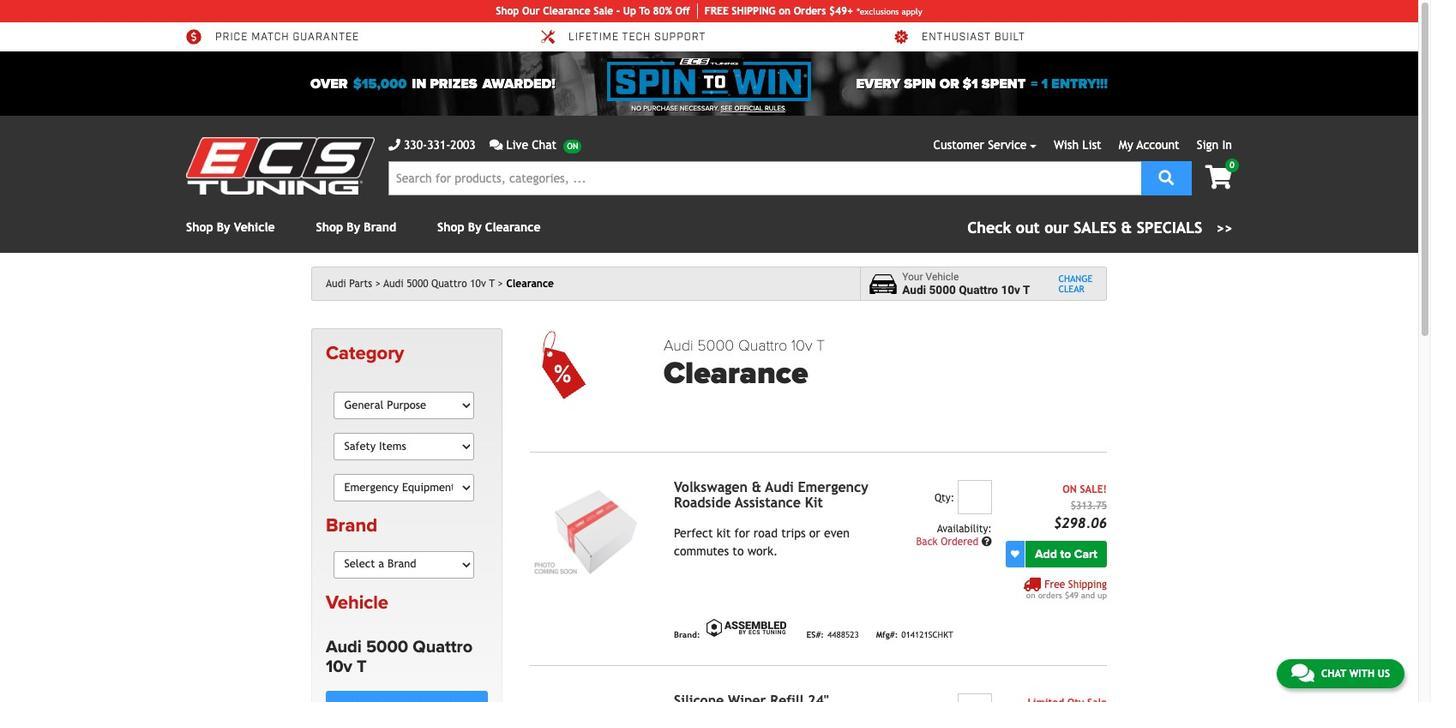 Task type: locate. For each thing, give the bounding box(es) containing it.
volkswagen & audi emergency roadside assistance kit link
[[674, 479, 868, 511]]

on sale! $313.75 $298.06
[[1054, 483, 1107, 531]]

to
[[733, 544, 744, 558], [1060, 547, 1071, 561]]

wish
[[1054, 138, 1079, 152]]

audi inside audi 5000 quattro 10v t clearance
[[664, 336, 693, 355]]

change clear
[[1059, 274, 1093, 294]]

4488523
[[827, 631, 859, 640]]

shop our clearance sale - up to 80% off
[[496, 5, 690, 17]]

quattro inside audi 5000 quattro 10v t
[[413, 637, 473, 658]]

clear
[[1059, 284, 1085, 294]]

shop for shop our clearance sale - up to 80% off
[[496, 5, 519, 17]]

1 vertical spatial on
[[1026, 591, 1036, 600]]

es#: 4488523
[[807, 631, 859, 640]]

up
[[1098, 591, 1107, 600]]

assembled by ecs - corporate logo image
[[704, 617, 789, 639]]

2003
[[450, 138, 476, 152]]

None number field
[[958, 480, 992, 514], [958, 693, 992, 702], [958, 480, 992, 514], [958, 693, 992, 702]]

lifetime tech support link
[[539, 29, 706, 45]]

category
[[326, 342, 404, 364]]

on left orders
[[1026, 591, 1036, 600]]

chat right live
[[532, 138, 557, 152]]

trips
[[781, 526, 806, 540]]

1 vertical spatial or
[[809, 526, 820, 540]]

1 horizontal spatial chat
[[1321, 668, 1346, 680]]

spent
[[982, 75, 1026, 92]]

service
[[988, 138, 1027, 152]]

live
[[506, 138, 528, 152]]

ecs tuning image
[[186, 137, 375, 195]]

question circle image
[[982, 537, 992, 547]]

to down for
[[733, 544, 744, 558]]

& inside volkswagen & audi emergency roadside assistance kit
[[752, 479, 762, 495]]

0 horizontal spatial to
[[733, 544, 744, 558]]

sale!
[[1080, 483, 1107, 495]]

0 vertical spatial on
[[779, 5, 791, 17]]

shop by clearance link
[[437, 220, 541, 234]]

ship
[[732, 5, 753, 17]]

3 by from the left
[[468, 220, 482, 234]]

t inside your vehicle audi 5000 quattro 10v t
[[1023, 283, 1030, 297]]

live chat link
[[489, 136, 582, 154]]

volkswagen
[[674, 479, 748, 495]]

shop by brand
[[316, 220, 396, 234]]

kit
[[717, 526, 731, 540]]

2 vertical spatial vehicle
[[326, 591, 388, 614]]

by for clearance
[[468, 220, 482, 234]]

mfg#:
[[876, 631, 898, 640]]

to
[[639, 5, 650, 17]]

sign in link
[[1197, 138, 1232, 152]]

1 by from the left
[[217, 220, 230, 234]]

quattro inside your vehicle audi 5000 quattro 10v t
[[959, 283, 998, 297]]

2 horizontal spatial vehicle
[[926, 271, 959, 283]]

shop
[[496, 5, 519, 17], [186, 220, 213, 234], [316, 220, 343, 234], [437, 220, 464, 234]]

every
[[856, 75, 901, 92]]

or left $1
[[940, 75, 959, 92]]

emergency
[[798, 479, 868, 495]]

or right 'trips'
[[809, 526, 820, 540]]

1 horizontal spatial by
[[347, 220, 360, 234]]

orders
[[1038, 591, 1062, 600]]

chat with us
[[1321, 668, 1390, 680]]

price
[[215, 31, 248, 44]]

5000 inside your vehicle audi 5000 quattro 10v t
[[929, 283, 956, 297]]

0 horizontal spatial &
[[752, 479, 762, 495]]

0 horizontal spatial chat
[[532, 138, 557, 152]]

5000
[[407, 278, 428, 290], [929, 283, 956, 297], [697, 336, 734, 355], [366, 637, 408, 658]]

0 vertical spatial &
[[1121, 219, 1132, 237]]

or
[[940, 75, 959, 92], [809, 526, 820, 540]]

& right sales
[[1121, 219, 1132, 237]]

ping
[[753, 5, 776, 17]]

sales
[[1074, 219, 1117, 237]]

shop our clearance sale - up to 80% off link
[[496, 3, 698, 19]]

by up audi parts 'link'
[[347, 220, 360, 234]]

free shipping on orders $49 and up
[[1026, 579, 1107, 600]]

volkswagen & audi emergency roadside assistance kit
[[674, 479, 868, 511]]

10v inside audi 5000 quattro 10v t clearance
[[792, 336, 812, 355]]

shop for shop by clearance
[[437, 220, 464, 234]]

chat left with
[[1321, 668, 1346, 680]]

wish list
[[1054, 138, 1102, 152]]

1 vertical spatial brand
[[326, 515, 377, 537]]

1 horizontal spatial to
[[1060, 547, 1071, 561]]

2 horizontal spatial by
[[468, 220, 482, 234]]

our
[[522, 5, 540, 17]]

by up audi 5000 quattro 10v t link
[[468, 220, 482, 234]]

0 horizontal spatial or
[[809, 526, 820, 540]]

2 by from the left
[[347, 220, 360, 234]]

over $15,000 in prizes
[[310, 75, 477, 92]]

10v
[[470, 278, 486, 290], [1001, 283, 1020, 297], [792, 336, 812, 355], [326, 657, 352, 677]]

1 vertical spatial chat
[[1321, 668, 1346, 680]]

orders
[[794, 5, 826, 17]]

0 horizontal spatial vehicle
[[234, 220, 275, 234]]

on right ping
[[779, 5, 791, 17]]

by down ecs tuning image
[[217, 220, 230, 234]]

shop by vehicle
[[186, 220, 275, 234]]

0 horizontal spatial on
[[779, 5, 791, 17]]

customer service
[[933, 138, 1027, 152]]

customer service button
[[933, 136, 1037, 154]]

audi inside volkswagen & audi emergency roadside assistance kit
[[765, 479, 794, 495]]

phone image
[[388, 139, 400, 151]]

shipping
[[1068, 579, 1107, 591]]

every spin or $1 spent = 1 entry!!!
[[856, 75, 1108, 92]]

qty:
[[935, 492, 954, 504]]

search image
[[1159, 169, 1174, 185]]

1 horizontal spatial or
[[940, 75, 959, 92]]

customer
[[933, 138, 984, 152]]

& right volkswagen
[[752, 479, 762, 495]]

sign in
[[1197, 138, 1232, 152]]

audi parts link
[[326, 278, 381, 290]]

list
[[1082, 138, 1102, 152]]

comments image
[[489, 139, 503, 151]]

to right add
[[1060, 547, 1071, 561]]

80%
[[653, 5, 672, 17]]

add to wish list image
[[1011, 550, 1019, 558]]

10v inside your vehicle audi 5000 quattro 10v t
[[1001, 283, 1020, 297]]

1 vertical spatial vehicle
[[926, 271, 959, 283]]

sales & specials link
[[967, 216, 1232, 239]]

&
[[1121, 219, 1132, 237], [752, 479, 762, 495]]

chat
[[532, 138, 557, 152], [1321, 668, 1346, 680]]

mfg#: 014121schkt
[[876, 631, 953, 640]]

1 horizontal spatial vehicle
[[326, 591, 388, 614]]

price match guarantee
[[215, 31, 359, 44]]

vehicle
[[234, 220, 275, 234], [926, 271, 959, 283], [326, 591, 388, 614]]

audi 5000 quattro 10v t
[[384, 278, 495, 290], [326, 637, 473, 677]]

1 vertical spatial &
[[752, 479, 762, 495]]

1 horizontal spatial on
[[1026, 591, 1036, 600]]

0 horizontal spatial by
[[217, 220, 230, 234]]

*exclusions
[[857, 6, 899, 16]]

add to cart
[[1035, 547, 1097, 561]]

by
[[217, 220, 230, 234], [347, 220, 360, 234], [468, 220, 482, 234]]

$313.75
[[1071, 500, 1107, 512]]

0 vertical spatial audi 5000 quattro 10v t
[[384, 278, 495, 290]]

perfect
[[674, 526, 713, 540]]

1 horizontal spatial &
[[1121, 219, 1132, 237]]

sale
[[594, 5, 613, 17]]

by for vehicle
[[217, 220, 230, 234]]

shop for shop by vehicle
[[186, 220, 213, 234]]

enthusiast
[[922, 31, 991, 44]]

change
[[1059, 274, 1093, 284]]

with
[[1349, 668, 1375, 680]]

audi
[[326, 278, 346, 290], [384, 278, 404, 290], [902, 283, 926, 297], [664, 336, 693, 355], [765, 479, 794, 495], [326, 637, 362, 658]]



Task type: describe. For each thing, give the bounding box(es) containing it.
us
[[1378, 668, 1390, 680]]

0 vertical spatial chat
[[532, 138, 557, 152]]

tech
[[622, 31, 651, 44]]

=
[[1031, 75, 1038, 92]]

330-
[[404, 138, 427, 152]]

account
[[1137, 138, 1180, 152]]

in
[[1222, 138, 1232, 152]]

your vehicle audi 5000 quattro 10v t
[[902, 271, 1030, 297]]

comments image
[[1291, 663, 1314, 683]]

chat with us link
[[1277, 659, 1405, 689]]

shop by clearance
[[437, 220, 541, 234]]

331-
[[427, 138, 450, 152]]

support
[[654, 31, 706, 44]]

work.
[[747, 544, 778, 558]]

add
[[1035, 547, 1057, 561]]

no
[[631, 105, 642, 112]]

even
[[824, 526, 850, 540]]

$298.06
[[1054, 515, 1107, 531]]

330-331-2003 link
[[388, 136, 476, 154]]

5000 inside audi 5000 quattro 10v t clearance
[[697, 336, 734, 355]]

to inside button
[[1060, 547, 1071, 561]]

kit
[[805, 495, 823, 511]]

lifetime tech support
[[569, 31, 706, 44]]

0 vertical spatial or
[[940, 75, 959, 92]]

5000 inside audi 5000 quattro 10v t
[[366, 637, 408, 658]]

spin
[[904, 75, 936, 92]]

audi 5000 quattro 10v t clearance
[[664, 336, 825, 392]]

over
[[310, 75, 348, 92]]

on
[[1063, 483, 1077, 495]]

audi inside your vehicle audi 5000 quattro 10v t
[[902, 283, 926, 297]]

clear link
[[1059, 284, 1093, 294]]

purchase
[[643, 105, 678, 112]]

on inside free shipping on orders $49 and up
[[1026, 591, 1036, 600]]

guarantee
[[293, 31, 359, 44]]

my
[[1119, 138, 1133, 152]]

vehicle inside your vehicle audi 5000 quattro 10v t
[[926, 271, 959, 283]]

commutes
[[674, 544, 729, 558]]

back ordered
[[916, 536, 982, 548]]

and
[[1081, 591, 1095, 600]]

for
[[734, 526, 750, 540]]

my account link
[[1119, 138, 1180, 152]]

330-331-2003
[[404, 138, 476, 152]]

thumbnail image image
[[530, 480, 660, 578]]

road
[[754, 526, 778, 540]]

ecs tuning 'spin to win' contest logo image
[[607, 58, 811, 101]]

availability:
[[937, 523, 992, 535]]

prizes
[[430, 75, 477, 92]]

see official rules link
[[721, 104, 785, 114]]

t inside audi 5000 quattro 10v t clearance
[[816, 336, 825, 355]]

& for audi
[[752, 479, 762, 495]]

Search text field
[[388, 161, 1141, 196]]

official
[[734, 105, 763, 112]]

parts
[[349, 278, 372, 290]]

$49+
[[829, 5, 853, 17]]

shop for shop by brand
[[316, 220, 343, 234]]

sign
[[1197, 138, 1219, 152]]

roadside
[[674, 495, 731, 511]]

0
[[1230, 160, 1235, 170]]

cart
[[1074, 547, 1097, 561]]

1
[[1041, 75, 1048, 92]]

$1
[[963, 75, 978, 92]]

free
[[705, 5, 729, 17]]

my account
[[1119, 138, 1180, 152]]

0 link
[[1192, 159, 1239, 191]]

no purchase necessary. see official rules .
[[631, 105, 787, 112]]

built
[[994, 31, 1025, 44]]

1 vertical spatial audi 5000 quattro 10v t
[[326, 637, 473, 677]]

$49
[[1065, 591, 1078, 600]]

your
[[902, 271, 923, 283]]

specials
[[1137, 219, 1202, 237]]

rules
[[765, 105, 785, 112]]

& for specials
[[1121, 219, 1132, 237]]

shop by vehicle link
[[186, 220, 275, 234]]

sales & specials
[[1074, 219, 1202, 237]]

shopping cart image
[[1205, 165, 1232, 190]]

or inside perfect kit for road trips or even commutes to work.
[[809, 526, 820, 540]]

quattro inside audi 5000 quattro 10v t clearance
[[738, 336, 788, 355]]

to inside perfect kit for road trips or even commutes to work.
[[733, 544, 744, 558]]

clearance inside audi 5000 quattro 10v t clearance
[[664, 355, 808, 392]]

es#:
[[807, 631, 824, 640]]

in
[[412, 75, 426, 92]]

-
[[616, 5, 620, 17]]

brand:
[[674, 631, 700, 640]]

back
[[916, 536, 938, 548]]

price match guarantee link
[[186, 29, 359, 45]]

assistance
[[735, 495, 801, 511]]

0 vertical spatial brand
[[364, 220, 396, 234]]

$15,000
[[353, 75, 407, 92]]

shop by brand link
[[316, 220, 396, 234]]

match
[[251, 31, 289, 44]]

0 vertical spatial vehicle
[[234, 220, 275, 234]]

by for brand
[[347, 220, 360, 234]]

lifetime
[[569, 31, 619, 44]]

free
[[1045, 579, 1065, 591]]

wish list link
[[1054, 138, 1102, 152]]



Task type: vqa. For each thing, say whether or not it's contained in the screenshot.
above
no



